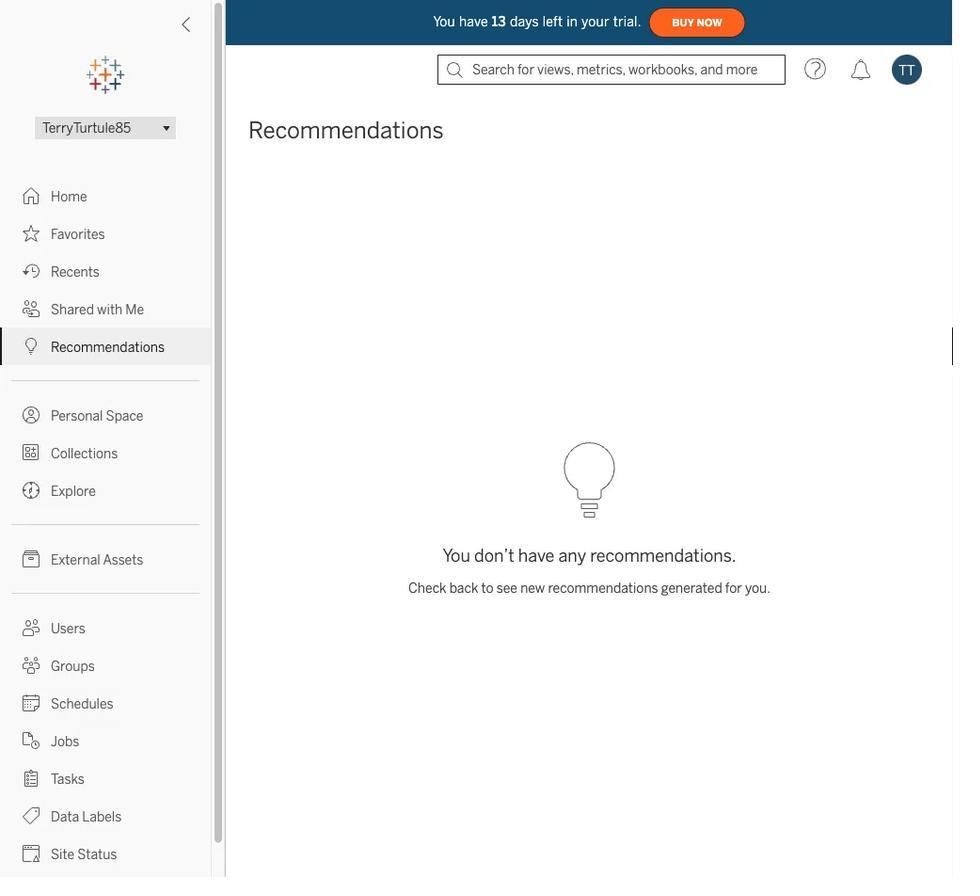 Task type: vqa. For each thing, say whether or not it's contained in the screenshot.
the recommendations
yes



Task type: describe. For each thing, give the bounding box(es) containing it.
site
[[51, 847, 74, 862]]

schedules link
[[0, 684, 211, 722]]

1 vertical spatial have
[[518, 546, 555, 566]]

assets
[[103, 552, 143, 568]]

generated
[[662, 580, 723, 596]]

explore
[[51, 483, 96, 499]]

shared with me
[[51, 302, 144, 317]]

tasks link
[[0, 760, 211, 797]]

now
[[697, 17, 723, 28]]

buy
[[673, 17, 695, 28]]

jobs link
[[0, 722, 211, 760]]

labels
[[82, 809, 122, 825]]

schedules
[[51, 696, 113, 712]]

for
[[726, 580, 743, 596]]

0 vertical spatial recommendations
[[249, 117, 444, 144]]

site status
[[51, 847, 117, 862]]

you don't have any recommendations.
[[443, 546, 737, 566]]

don't
[[474, 546, 515, 566]]

your
[[582, 14, 610, 29]]

recommendations link
[[0, 328, 211, 365]]

13
[[492, 14, 506, 29]]

jobs
[[51, 734, 79, 749]]

trial.
[[613, 14, 642, 29]]

tasks
[[51, 771, 85, 787]]

shared
[[51, 302, 94, 317]]

shared with me link
[[0, 290, 211, 328]]

users link
[[0, 609, 211, 647]]

buy now button
[[649, 8, 746, 38]]

collections
[[51, 446, 118, 461]]

any
[[559, 546, 587, 566]]

you have 13 days left in your trial.
[[433, 14, 642, 29]]

collections link
[[0, 434, 211, 472]]

status
[[77, 847, 117, 862]]

to
[[481, 580, 494, 596]]

personal space
[[51, 408, 143, 424]]

personal
[[51, 408, 103, 424]]

recommendations
[[548, 580, 659, 596]]

site status link
[[0, 835, 211, 873]]

home link
[[0, 177, 211, 215]]

data labels link
[[0, 797, 211, 835]]

in
[[567, 14, 578, 29]]



Task type: locate. For each thing, give the bounding box(es) containing it.
1 horizontal spatial have
[[518, 546, 555, 566]]

you left the 13
[[433, 14, 456, 29]]

recommendations.
[[590, 546, 737, 566]]

recommendations inside the main navigation. press the up and down arrow keys to access links. element
[[51, 339, 165, 355]]

terryturtule85
[[42, 120, 131, 136]]

1 horizontal spatial recommendations
[[249, 117, 444, 144]]

days
[[510, 14, 539, 29]]

terryturtule85 button
[[35, 117, 176, 139]]

1 vertical spatial you
[[443, 546, 471, 566]]

have left the 13
[[459, 14, 488, 29]]

0 horizontal spatial recommendations
[[51, 339, 165, 355]]

groups
[[51, 659, 95, 674]]

back
[[450, 580, 479, 596]]

home
[[51, 189, 87, 204]]

main navigation. press the up and down arrow keys to access links. element
[[0, 177, 211, 877]]

1 vertical spatial recommendations
[[51, 339, 165, 355]]

0 vertical spatial have
[[459, 14, 488, 29]]

0 horizontal spatial have
[[459, 14, 488, 29]]

buy now
[[673, 17, 723, 28]]

you for you have 13 days left in your trial.
[[433, 14, 456, 29]]

have up new
[[518, 546, 555, 566]]

explore link
[[0, 472, 211, 509]]

data labels
[[51, 809, 122, 825]]

me
[[126, 302, 144, 317]]

see
[[497, 580, 518, 596]]

favorites link
[[0, 215, 211, 252]]

left
[[543, 14, 563, 29]]

you up the back
[[443, 546, 471, 566]]

you
[[433, 14, 456, 29], [443, 546, 471, 566]]

external
[[51, 552, 100, 568]]

with
[[97, 302, 123, 317]]

check
[[409, 580, 447, 596]]

recents link
[[0, 252, 211, 290]]

you.
[[746, 580, 771, 596]]

users
[[51, 621, 86, 636]]

navigation panel element
[[0, 56, 211, 877]]

recents
[[51, 264, 100, 280]]

check back to see new recommendations generated for you.
[[409, 580, 771, 596]]

favorites
[[51, 226, 105, 242]]

data
[[51, 809, 79, 825]]

personal space link
[[0, 396, 211, 434]]

0 vertical spatial you
[[433, 14, 456, 29]]

space
[[106, 408, 143, 424]]

new
[[521, 580, 545, 596]]

have
[[459, 14, 488, 29], [518, 546, 555, 566]]

you for you don't have any recommendations.
[[443, 546, 471, 566]]

external assets
[[51, 552, 143, 568]]

external assets link
[[0, 540, 211, 578]]

Search for views, metrics, workbooks, and more text field
[[438, 55, 786, 85]]

recommendations
[[249, 117, 444, 144], [51, 339, 165, 355]]

groups link
[[0, 647, 211, 684]]



